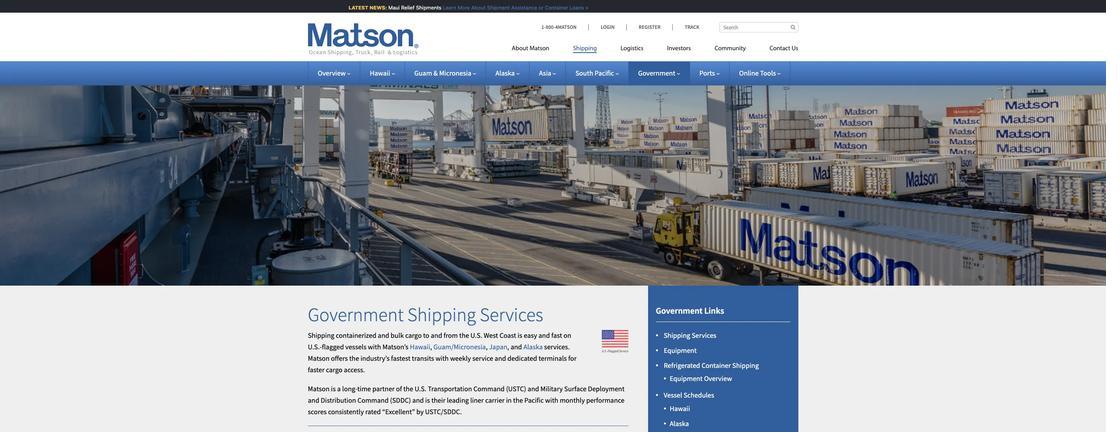 Task type: locate. For each thing, give the bounding box(es) containing it.
search image
[[791, 25, 796, 30]]

contact us link
[[758, 42, 799, 58]]

1 vertical spatial command
[[358, 396, 389, 405]]

services down links on the right of the page
[[692, 331, 717, 340]]

and up the 'scores'
[[308, 396, 320, 405]]

with inside matson is a long-time partner of the u.s. transportation command (ustc) and military surface deployment and distribution command (sddc) and is their leading liner carrier in the pacific with monthly performance scores consistently rated "excellent" by ustc/sddc.
[[546, 396, 559, 405]]

scores
[[308, 407, 327, 416]]

and left fast
[[539, 331, 550, 340]]

2 horizontal spatial alaska
[[670, 419, 690, 428]]

refrigerated container shipping link
[[664, 361, 760, 370]]

equipment down refrigerated
[[670, 374, 703, 383]]

equipment for equipment link
[[664, 346, 697, 355]]

1 vertical spatial equipment
[[670, 374, 703, 383]]

community link
[[703, 42, 758, 58]]

time
[[358, 384, 371, 394]]

shipping inside top menu navigation
[[574, 46, 597, 52]]

track link
[[673, 24, 700, 30]]

1 horizontal spatial hawaii link
[[410, 342, 431, 351]]

u.s. right of
[[415, 384, 427, 394]]

3 , from the left
[[508, 342, 510, 351]]

0 horizontal spatial is
[[331, 384, 336, 394]]

shipping for shipping
[[574, 46, 597, 52]]

a
[[337, 384, 341, 394]]

>
[[580, 4, 583, 11]]

1 horizontal spatial overview
[[705, 374, 733, 383]]

u.s. inside matson is a long-time partner of the u.s. transportation command (ustc) and military surface deployment and distribution command (sddc) and is their leading liner carrier in the pacific with monthly performance scores consistently rated "excellent" by ustc/sddc.
[[415, 384, 427, 394]]

1 horizontal spatial is
[[426, 396, 430, 405]]

0 horizontal spatial container
[[539, 4, 563, 11]]

on
[[564, 331, 572, 340]]

monthly
[[560, 396, 585, 405]]

and down the japan
[[495, 354, 506, 363]]

, up transits
[[431, 342, 432, 351]]

2 horizontal spatial alaska link
[[670, 419, 690, 428]]

loans
[[564, 4, 578, 11]]

1 horizontal spatial services
[[692, 331, 717, 340]]

1 vertical spatial overview
[[705, 374, 733, 383]]

, down coast on the bottom left of page
[[508, 342, 510, 351]]

4matson
[[556, 24, 577, 30]]

hawaii up transits
[[410, 342, 431, 351]]

1 , from the left
[[431, 342, 432, 351]]

1 horizontal spatial u.s.
[[471, 331, 483, 340]]

government
[[639, 68, 676, 78], [308, 303, 404, 326], [656, 305, 703, 316]]

guam
[[415, 68, 432, 78]]

cargo
[[406, 331, 422, 340], [326, 365, 343, 374]]

, left the japan
[[486, 342, 488, 351]]

1 horizontal spatial with
[[436, 354, 449, 363]]

government inside government links section
[[656, 305, 703, 316]]

government up the shipping services link
[[656, 305, 703, 316]]

shipping services link
[[664, 331, 717, 340]]

shipping for shipping containerized and bulk cargo to and from the u.s. west coast is easy and fast on u.s.-flagged vessels with matson's
[[308, 331, 335, 340]]

0 vertical spatial hawaii
[[370, 68, 390, 78]]

matson inside matson is a long-time partner of the u.s. transportation command (ustc) and military surface deployment and distribution command (sddc) and is their leading liner carrier in the pacific with monthly performance scores consistently rated "excellent" by ustc/sddc.
[[308, 384, 330, 394]]

1 vertical spatial services
[[692, 331, 717, 340]]

with down shipping containerized and bulk cargo to and from the u.s. west coast is easy and fast on u.s.-flagged vessels with matson's
[[436, 354, 449, 363]]

2 vertical spatial with
[[546, 396, 559, 405]]

matson inside services. matson offers the industry's fastest transits with weekly service and dedicated terminals for faster cargo access.
[[308, 354, 330, 363]]

matson down faster
[[308, 384, 330, 394]]

1 horizontal spatial command
[[474, 384, 505, 394]]

vessels
[[346, 342, 367, 351]]

online
[[740, 68, 759, 78]]

1 vertical spatial container
[[702, 361, 731, 370]]

1-800-4matson
[[542, 24, 577, 30]]

is left their at the left
[[426, 396, 430, 405]]

consistently
[[328, 407, 364, 416]]

with down military on the bottom of page
[[546, 396, 559, 405]]

hawaii down vessel
[[670, 404, 691, 413]]

hawaii down blue matson logo with ocean, shipping, truck, rail and logistics written beneath it.
[[370, 68, 390, 78]]

refrigerated container shipping
[[664, 361, 760, 370]]

with inside shipping containerized and bulk cargo to and from the u.s. west coast is easy and fast on u.s.-flagged vessels with matson's
[[368, 342, 381, 351]]

cargo down offers
[[326, 365, 343, 374]]

2 horizontal spatial is
[[518, 331, 523, 340]]

long-
[[342, 384, 358, 394]]

us
[[792, 46, 799, 52]]

1 vertical spatial pacific
[[525, 396, 544, 405]]

0 vertical spatial about
[[466, 4, 480, 11]]

and inside services. matson offers the industry's fastest transits with weekly service and dedicated terminals for faster cargo access.
[[495, 354, 506, 363]]

services up coast on the bottom left of page
[[480, 303, 544, 326]]

2 horizontal spatial hawaii
[[670, 404, 691, 413]]

command
[[474, 384, 505, 394], [358, 396, 389, 405]]

equipment up refrigerated
[[664, 346, 697, 355]]

2 vertical spatial alaska
[[670, 419, 690, 428]]

government shipping services
[[308, 303, 544, 326]]

1 vertical spatial about
[[512, 46, 529, 52]]

overview
[[318, 68, 346, 78], [705, 374, 733, 383]]

alaska link down vessel
[[670, 419, 690, 428]]

alaska down easy on the left bottom of page
[[524, 342, 543, 351]]

1 horizontal spatial container
[[702, 361, 731, 370]]

us flag with us-flagged service caption image
[[602, 330, 629, 353]]

weekly
[[450, 354, 471, 363]]

0 vertical spatial is
[[518, 331, 523, 340]]

hawaii
[[370, 68, 390, 78], [410, 342, 431, 351], [670, 404, 691, 413]]

u.s.-
[[308, 342, 322, 351]]

equipment
[[664, 346, 697, 355], [670, 374, 703, 383]]

0 horizontal spatial cargo
[[326, 365, 343, 374]]

is left a
[[331, 384, 336, 394]]

military
[[541, 384, 563, 394]]

0 horizontal spatial with
[[368, 342, 381, 351]]

2 vertical spatial matson
[[308, 384, 330, 394]]

government up the containerized
[[308, 303, 404, 326]]

hawaii inside government links section
[[670, 404, 691, 413]]

is inside shipping containerized and bulk cargo to and from the u.s. west coast is easy and fast on u.s.-flagged vessels with matson's
[[518, 331, 523, 340]]

0 horizontal spatial hawaii link
[[370, 68, 395, 78]]

government down top menu navigation
[[639, 68, 676, 78]]

0 horizontal spatial pacific
[[525, 396, 544, 405]]

contact us
[[770, 46, 799, 52]]

0 horizontal spatial ,
[[431, 342, 432, 351]]

matson for services. matson offers the industry's fastest transits with weekly service and dedicated terminals for faster cargo access.
[[308, 354, 330, 363]]

shipping
[[574, 46, 597, 52], [408, 303, 476, 326], [664, 331, 691, 340], [308, 331, 335, 340], [733, 361, 760, 370]]

hawaii link up transits
[[410, 342, 431, 351]]

industry's
[[361, 354, 390, 363]]

1 vertical spatial with
[[436, 354, 449, 363]]

alaska link down easy on the left bottom of page
[[524, 342, 543, 351]]

0 vertical spatial u.s.
[[471, 331, 483, 340]]

schedules
[[684, 391, 715, 400]]

pacific down military on the bottom of page
[[525, 396, 544, 405]]

with
[[368, 342, 381, 351], [436, 354, 449, 363], [546, 396, 559, 405]]

command up carrier
[[474, 384, 505, 394]]

relief
[[396, 4, 409, 11]]

alaska down vessel
[[670, 419, 690, 428]]

0 vertical spatial services
[[480, 303, 544, 326]]

contact
[[770, 46, 791, 52]]

1 horizontal spatial alaska link
[[524, 342, 543, 351]]

u.s. up hawaii , guam/micronesia , japan , and alaska
[[471, 331, 483, 340]]

1 vertical spatial is
[[331, 384, 336, 394]]

hawaii link down vessel
[[670, 404, 691, 413]]

1 vertical spatial hawaii link
[[410, 342, 431, 351]]

0 vertical spatial container
[[539, 4, 563, 11]]

0 vertical spatial matson
[[530, 46, 550, 52]]

containerized
[[336, 331, 377, 340]]

refrigerated
[[664, 361, 701, 370]]

is left easy on the left bottom of page
[[518, 331, 523, 340]]

alaska link down about matson
[[496, 68, 520, 78]]

2 vertical spatial hawaii
[[670, 404, 691, 413]]

pacific
[[595, 68, 615, 78], [525, 396, 544, 405]]

1 vertical spatial cargo
[[326, 365, 343, 374]]

and up by
[[413, 396, 424, 405]]

1 vertical spatial hawaii
[[410, 342, 431, 351]]

matson
[[530, 46, 550, 52], [308, 354, 330, 363], [308, 384, 330, 394]]

matson up faster
[[308, 354, 330, 363]]

hawaii , guam/micronesia , japan , and alaska
[[410, 342, 543, 351]]

command up rated
[[358, 396, 389, 405]]

2 vertical spatial alaska link
[[670, 419, 690, 428]]

alaska down about matson
[[496, 68, 515, 78]]

1 vertical spatial matson
[[308, 354, 330, 363]]

and up dedicated
[[511, 342, 522, 351]]

micronesia
[[440, 68, 472, 78]]

matson is a long-time partner of the u.s. transportation command (ustc) and military surface deployment and distribution command (sddc) and is their leading liner carrier in the pacific with monthly performance scores consistently rated "excellent" by ustc/sddc.
[[308, 384, 625, 416]]

the up access. in the bottom left of the page
[[350, 354, 359, 363]]

1 horizontal spatial about
[[512, 46, 529, 52]]

liner
[[471, 396, 484, 405]]

with up industry's
[[368, 342, 381, 351]]

u.s.
[[471, 331, 483, 340], [415, 384, 427, 394]]

None search field
[[720, 22, 799, 32]]

1 vertical spatial u.s.
[[415, 384, 427, 394]]

0 vertical spatial cargo
[[406, 331, 422, 340]]

hawaii link down blue matson logo with ocean, shipping, truck, rail and logistics written beneath it.
[[370, 68, 395, 78]]

0 vertical spatial equipment
[[664, 346, 697, 355]]

logistics link
[[609, 42, 656, 58]]

the
[[460, 331, 469, 340], [350, 354, 359, 363], [404, 384, 414, 394], [514, 396, 523, 405]]

1 vertical spatial alaska link
[[524, 342, 543, 351]]

1 horizontal spatial alaska
[[524, 342, 543, 351]]

carrier
[[486, 396, 505, 405]]

"excellent"
[[383, 407, 415, 416]]

japan link
[[489, 342, 508, 351]]

guam/micronesia link
[[434, 342, 486, 351]]

asia
[[539, 68, 552, 78]]

cargo left to
[[406, 331, 422, 340]]

latest news: maui relief shipments learn more about shipment assistance or container loans >
[[343, 4, 583, 11]]

services.
[[545, 342, 570, 351]]

shipping for shipping services
[[664, 331, 691, 340]]

services inside government links section
[[692, 331, 717, 340]]

transits
[[412, 354, 434, 363]]

0 horizontal spatial u.s.
[[415, 384, 427, 394]]

0 horizontal spatial services
[[480, 303, 544, 326]]

1 horizontal spatial cargo
[[406, 331, 422, 340]]

the up guam/micronesia
[[460, 331, 469, 340]]

(ustc)
[[506, 384, 527, 394]]

0 horizontal spatial alaska link
[[496, 68, 520, 78]]

2 horizontal spatial with
[[546, 396, 559, 405]]

alaska
[[496, 68, 515, 78], [524, 342, 543, 351], [670, 419, 690, 428]]

2 horizontal spatial ,
[[508, 342, 510, 351]]

1 horizontal spatial ,
[[486, 342, 488, 351]]

1 horizontal spatial pacific
[[595, 68, 615, 78]]

0 vertical spatial with
[[368, 342, 381, 351]]

of
[[396, 384, 402, 394]]

0 vertical spatial overview
[[318, 68, 346, 78]]

pacific right south
[[595, 68, 615, 78]]

container up "equipment overview" link on the right of page
[[702, 361, 731, 370]]

matson inside top menu navigation
[[530, 46, 550, 52]]

2 horizontal spatial hawaii link
[[670, 404, 691, 413]]

hawaii link
[[370, 68, 395, 78], [410, 342, 431, 351], [670, 404, 691, 413]]

matson down the 1-
[[530, 46, 550, 52]]

1 horizontal spatial hawaii
[[410, 342, 431, 351]]

services
[[480, 303, 544, 326], [692, 331, 717, 340]]

faster
[[308, 365, 325, 374]]

guam & micronesia
[[415, 68, 472, 78]]

maui
[[383, 4, 394, 11]]

leading
[[447, 396, 469, 405]]

0 horizontal spatial alaska
[[496, 68, 515, 78]]

performance
[[587, 396, 625, 405]]

container right or
[[539, 4, 563, 11]]

shipping inside shipping containerized and bulk cargo to and from the u.s. west coast is easy and fast on u.s.-flagged vessels with matson's
[[308, 331, 335, 340]]

alaska link
[[496, 68, 520, 78], [524, 342, 543, 351], [670, 419, 690, 428]]



Task type: describe. For each thing, give the bounding box(es) containing it.
access.
[[344, 365, 365, 374]]

learn more about shipment assistance or container loans > link
[[437, 4, 583, 11]]

by
[[417, 407, 424, 416]]

for
[[569, 354, 577, 363]]

pacific inside matson is a long-time partner of the u.s. transportation command (ustc) and military surface deployment and distribution command (sddc) and is their leading liner carrier in the pacific with monthly performance scores consistently rated "excellent" by ustc/sddc.
[[525, 396, 544, 405]]

0 vertical spatial alaska link
[[496, 68, 520, 78]]

overview inside government links section
[[705, 374, 733, 383]]

fastest
[[391, 354, 411, 363]]

tools
[[761, 68, 777, 78]]

0 horizontal spatial hawaii
[[370, 68, 390, 78]]

equipment link
[[664, 346, 697, 355]]

cranes load and offload matson containers from the containership at the terminal. image
[[0, 73, 1107, 286]]

equipment for equipment overview
[[670, 374, 703, 383]]

shipping link
[[562, 42, 609, 58]]

links
[[705, 305, 725, 316]]

south pacific link
[[576, 68, 619, 78]]

offers
[[331, 354, 348, 363]]

government links section
[[639, 286, 809, 432]]

south pacific
[[576, 68, 615, 78]]

services. matson offers the industry's fastest transits with weekly service and dedicated terminals for faster cargo access.
[[308, 342, 577, 374]]

0 vertical spatial command
[[474, 384, 505, 394]]

vessel schedules
[[664, 391, 715, 400]]

flagged
[[322, 342, 344, 351]]

to
[[423, 331, 430, 340]]

bulk
[[391, 331, 404, 340]]

easy
[[524, 331, 538, 340]]

fast
[[552, 331, 563, 340]]

0 vertical spatial alaska
[[496, 68, 515, 78]]

1 vertical spatial alaska
[[524, 342, 543, 351]]

online tools link
[[740, 68, 781, 78]]

0 horizontal spatial command
[[358, 396, 389, 405]]

(sddc)
[[390, 396, 411, 405]]

surface
[[565, 384, 587, 394]]

0 horizontal spatial about
[[466, 4, 480, 11]]

government for government
[[639, 68, 676, 78]]

government link
[[639, 68, 681, 78]]

with inside services. matson offers the industry's fastest transits with weekly service and dedicated terminals for faster cargo access.
[[436, 354, 449, 363]]

in
[[506, 396, 512, 405]]

shipments
[[410, 4, 436, 11]]

south
[[576, 68, 594, 78]]

news:
[[364, 4, 381, 11]]

shipment
[[482, 4, 504, 11]]

the inside services. matson offers the industry's fastest transits with weekly service and dedicated terminals for faster cargo access.
[[350, 354, 359, 363]]

&
[[434, 68, 438, 78]]

transportation
[[428, 384, 472, 394]]

partner
[[373, 384, 395, 394]]

blue matson logo with ocean, shipping, truck, rail and logistics written beneath it. image
[[308, 23, 419, 56]]

1-800-4matson link
[[542, 24, 589, 30]]

track
[[685, 24, 700, 30]]

and left bulk
[[378, 331, 390, 340]]

dedicated
[[508, 354, 538, 363]]

logistics
[[621, 46, 644, 52]]

from
[[444, 331, 458, 340]]

government for government links
[[656, 305, 703, 316]]

or
[[533, 4, 538, 11]]

container inside government links section
[[702, 361, 731, 370]]

matson's
[[383, 342, 409, 351]]

register
[[639, 24, 661, 30]]

community
[[715, 46, 746, 52]]

u.s. inside shipping containerized and bulk cargo to and from the u.s. west coast is easy and fast on u.s.-flagged vessels with matson's
[[471, 331, 483, 340]]

about inside top menu navigation
[[512, 46, 529, 52]]

the inside shipping containerized and bulk cargo to and from the u.s. west coast is easy and fast on u.s.-flagged vessels with matson's
[[460, 331, 469, 340]]

shipping services
[[664, 331, 717, 340]]

top menu navigation
[[512, 42, 799, 58]]

2 , from the left
[[486, 342, 488, 351]]

distribution
[[321, 396, 356, 405]]

equipment overview
[[670, 374, 733, 383]]

government for government shipping services
[[308, 303, 404, 326]]

overview link
[[318, 68, 351, 78]]

0 horizontal spatial overview
[[318, 68, 346, 78]]

their
[[432, 396, 446, 405]]

the right of
[[404, 384, 414, 394]]

0 vertical spatial pacific
[[595, 68, 615, 78]]

register link
[[627, 24, 673, 30]]

government links
[[656, 305, 725, 316]]

Search search field
[[720, 22, 799, 32]]

west
[[484, 331, 499, 340]]

and right to
[[431, 331, 443, 340]]

and right the (ustc)
[[528, 384, 540, 394]]

guam/micronesia
[[434, 342, 486, 351]]

about matson link
[[512, 42, 562, 58]]

cargo inside shipping containerized and bulk cargo to and from the u.s. west coast is easy and fast on u.s.-flagged vessels with matson's
[[406, 331, 422, 340]]

cargo inside services. matson offers the industry's fastest transits with weekly service and dedicated terminals for faster cargo access.
[[326, 365, 343, 374]]

terminals
[[539, 354, 567, 363]]

1-
[[542, 24, 546, 30]]

guam & micronesia link
[[415, 68, 477, 78]]

2 vertical spatial hawaii link
[[670, 404, 691, 413]]

assistance
[[506, 4, 532, 11]]

about matson
[[512, 46, 550, 52]]

shipping containerized and bulk cargo to and from the u.s. west coast is easy and fast on u.s.-flagged vessels with matson's
[[308, 331, 572, 351]]

2 vertical spatial is
[[426, 396, 430, 405]]

learn
[[437, 4, 451, 11]]

deployment
[[588, 384, 625, 394]]

matson for about matson
[[530, 46, 550, 52]]

the right in
[[514, 396, 523, 405]]

more
[[452, 4, 464, 11]]

alaska inside government links section
[[670, 419, 690, 428]]

service
[[473, 354, 494, 363]]

investors link
[[656, 42, 703, 58]]

coast
[[500, 331, 517, 340]]

login link
[[589, 24, 627, 30]]

0 vertical spatial hawaii link
[[370, 68, 395, 78]]

japan
[[489, 342, 508, 351]]



Task type: vqa. For each thing, say whether or not it's contained in the screenshot.
destination
no



